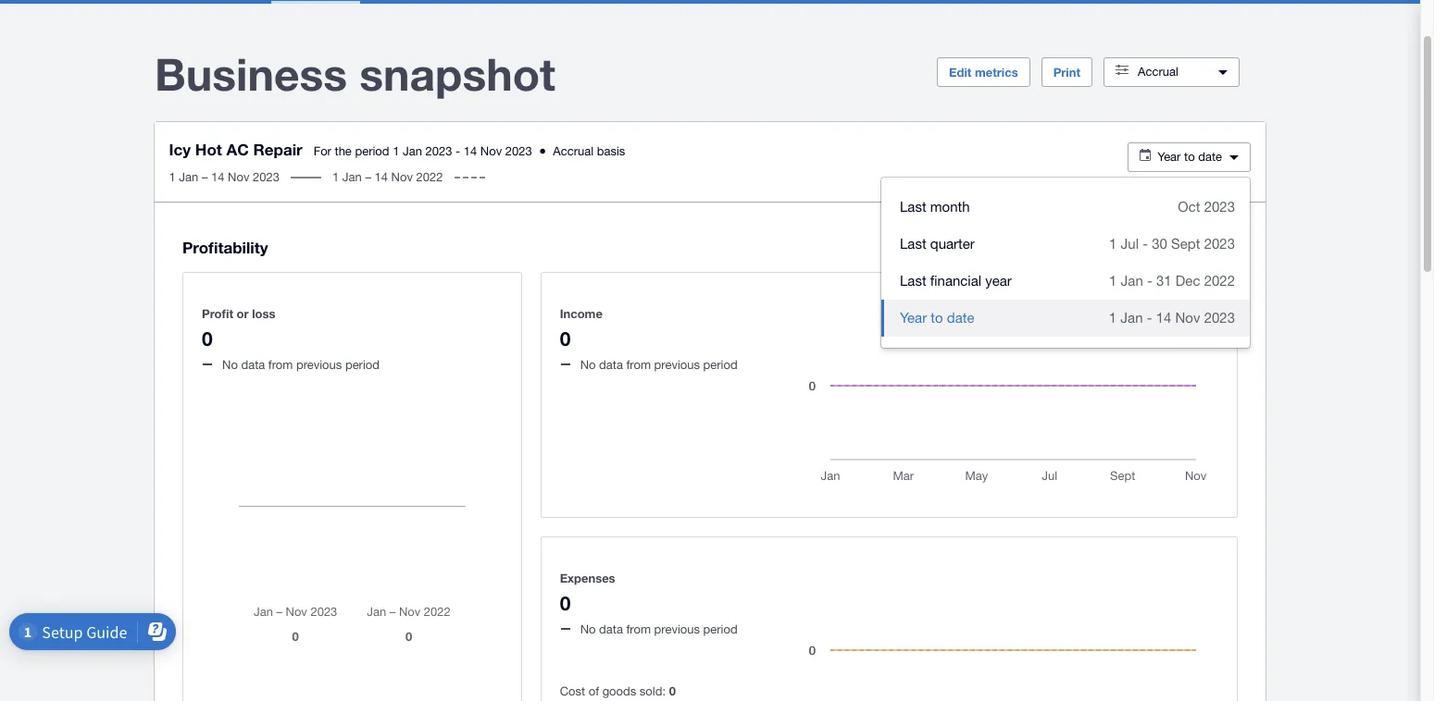 Task type: vqa. For each thing, say whether or not it's contained in the screenshot.
the bottommost Year
yes



Task type: describe. For each thing, give the bounding box(es) containing it.
1 up 1 jan – 14 nov 2022
[[393, 144, 400, 158]]

year to date inside year to date popup button
[[1158, 150, 1222, 164]]

nov for 1 jan - 14 nov 2023
[[1176, 310, 1201, 326]]

oct
[[1178, 199, 1201, 215]]

from for income 0
[[626, 358, 651, 372]]

14 for 1 jan – 14 nov 2022
[[375, 170, 389, 184]]

group containing last month
[[882, 178, 1250, 348]]

accrual button
[[1104, 57, 1240, 87]]

1 for 1 jan - 14 nov 2023
[[1109, 310, 1117, 326]]

financial
[[931, 273, 982, 289]]

no for income 0
[[580, 358, 596, 372]]

profitability
[[182, 238, 268, 258]]

sept
[[1172, 236, 1201, 252]]

data for income 0
[[599, 358, 623, 372]]

period list box
[[882, 178, 1250, 348]]

goods
[[603, 686, 636, 699]]

0 inside expenses 0
[[560, 592, 571, 616]]

month
[[931, 199, 970, 215]]

business snapshot
[[155, 47, 556, 100]]

sold:
[[640, 686, 666, 699]]

of
[[589, 686, 599, 699]]

jul
[[1121, 236, 1139, 252]]

repair
[[254, 140, 303, 159]]

jan up 1 jan – 14 nov 2022
[[403, 144, 423, 158]]

2023 right the oct
[[1204, 199, 1235, 215]]

2023 for 1 jan – 14 nov 2023
[[253, 170, 280, 184]]

0 inside profit or loss 0
[[202, 328, 213, 351]]

2022 for 1 jan - 31 dec 2022
[[1204, 273, 1235, 289]]

0 inside income 0
[[560, 328, 571, 351]]

2023 for 1 jul - 30 sept 2023
[[1204, 236, 1235, 252]]

14 for 1 jan - 14 nov 2023
[[1156, 310, 1172, 326]]

previous for income 0
[[654, 358, 700, 372]]

- for last financial year
[[1147, 273, 1153, 289]]

31
[[1157, 273, 1172, 289]]

icy hot ac repair
[[169, 140, 303, 159]]

last quarter
[[900, 236, 975, 252]]

date inside popup button
[[1199, 150, 1222, 164]]

2022 for 1 jan – 14 nov 2022
[[417, 170, 444, 184]]

nov for 1 jan – 14 nov 2022
[[392, 170, 413, 184]]

period for profit or loss 0
[[345, 358, 380, 372]]

data for profit or loss 0
[[241, 358, 265, 372]]

edit
[[949, 65, 972, 80]]

to inside period list box
[[931, 310, 943, 326]]

– for 14 nov 2022
[[366, 170, 372, 184]]

basis
[[598, 144, 626, 158]]

cost
[[560, 686, 585, 699]]

previous for profit or loss 0
[[296, 358, 342, 372]]

hot
[[196, 140, 223, 159]]

date inside period list box
[[947, 310, 975, 326]]

dec
[[1176, 273, 1201, 289]]

last for last financial year
[[900, 273, 927, 289]]

year to date inside period list box
[[900, 310, 975, 326]]

no for profit or loss 0
[[222, 358, 238, 372]]

edit metrics button
[[937, 57, 1030, 87]]

nov for 1 jan – 14 nov 2023
[[228, 170, 250, 184]]

period for expenses 0
[[703, 623, 738, 637]]

from for profit or loss 0
[[268, 358, 293, 372]]

last month
[[900, 199, 970, 215]]

year to date button
[[1128, 143, 1251, 172]]

edit metrics
[[949, 65, 1018, 80]]

to inside popup button
[[1184, 150, 1195, 164]]

ac
[[227, 140, 249, 159]]

profit or loss 0
[[202, 306, 275, 351]]

last for last quarter
[[900, 236, 927, 252]]

for
[[314, 144, 332, 158]]

from for expenses 0
[[626, 623, 651, 637]]

no data from previous period for profit or loss 0
[[222, 358, 380, 372]]

2023 for 1 jan - 14 nov 2023
[[1204, 310, 1235, 326]]



Task type: locate. For each thing, give the bounding box(es) containing it.
business
[[155, 47, 347, 100]]

1 vertical spatial year
[[900, 310, 927, 326]]

0 vertical spatial accrual
[[1138, 65, 1179, 79]]

nov down the snapshot at left
[[481, 144, 503, 158]]

2 last from the top
[[900, 236, 927, 252]]

1 horizontal spatial –
[[366, 170, 372, 184]]

no down income 0
[[580, 358, 596, 372]]

nov down dec
[[1176, 310, 1201, 326]]

data down profit or loss 0
[[241, 358, 265, 372]]

last for last month
[[900, 199, 927, 215]]

1 horizontal spatial year to date
[[1158, 150, 1222, 164]]

no data from previous period up sold:
[[580, 623, 738, 637]]

1 horizontal spatial date
[[1199, 150, 1222, 164]]

- for year to date
[[1147, 310, 1153, 326]]

to down last financial year
[[931, 310, 943, 326]]

1 jan – 14 nov 2023
[[169, 170, 280, 184]]

to up the oct
[[1184, 150, 1195, 164]]

period for income 0
[[703, 358, 738, 372]]

no data from previous period for income 0
[[580, 358, 738, 372]]

jan
[[403, 144, 423, 158], [180, 170, 199, 184], [343, 170, 362, 184], [1121, 273, 1144, 289], [1121, 310, 1143, 326]]

0
[[202, 328, 213, 351], [560, 328, 571, 351], [560, 592, 571, 616], [669, 685, 676, 699]]

- down the snapshot at left
[[456, 144, 461, 158]]

1 down 1 jan - 31 dec 2022
[[1109, 310, 1117, 326]]

2023
[[426, 144, 453, 158], [506, 144, 533, 158], [253, 170, 280, 184], [1204, 199, 1235, 215], [1204, 236, 1235, 252], [1204, 310, 1235, 326]]

jan for 1 jan – 14 nov 2023
[[180, 170, 199, 184]]

0 horizontal spatial 2022
[[417, 170, 444, 184]]

jan down 1 jan - 31 dec 2022
[[1121, 310, 1143, 326]]

nov down for the period 1 jan 2023 - 14 nov 2023  ●  accrual basis
[[392, 170, 413, 184]]

1 horizontal spatial year
[[1158, 150, 1181, 164]]

expenses 0
[[560, 571, 615, 616]]

last left quarter
[[900, 236, 927, 252]]

date up the oct 2023
[[1199, 150, 1222, 164]]

no for expenses 0
[[580, 623, 596, 637]]

quarter
[[931, 236, 975, 252]]

1 for 1 jan – 14 nov 2022
[[333, 170, 340, 184]]

2023 left basis
[[506, 144, 533, 158]]

–
[[202, 170, 208, 184], [366, 170, 372, 184]]

data down expenses 0
[[599, 623, 623, 637]]

year inside period list box
[[900, 310, 927, 326]]

no data from previous period
[[222, 358, 380, 372], [580, 358, 738, 372], [580, 623, 738, 637]]

2 vertical spatial last
[[900, 273, 927, 289]]

expenses
[[560, 571, 615, 586]]

navigation
[[170, 0, 1134, 4]]

year to date up the oct
[[1158, 150, 1222, 164]]

2022 down for the period 1 jan 2023 - 14 nov 2023  ●  accrual basis
[[417, 170, 444, 184]]

accrual
[[1138, 65, 1179, 79], [554, 144, 594, 158]]

14 down the snapshot at left
[[464, 144, 478, 158]]

2022 inside period list box
[[1204, 273, 1235, 289]]

2023 down 1 jan - 31 dec 2022
[[1204, 310, 1235, 326]]

2023 for for the period 1 jan 2023 - 14 nov 2023  ●  accrual basis
[[426, 144, 453, 158]]

0 vertical spatial to
[[1184, 150, 1195, 164]]

nov inside period list box
[[1176, 310, 1201, 326]]

1 vertical spatial to
[[931, 310, 943, 326]]

0 vertical spatial date
[[1199, 150, 1222, 164]]

date
[[1199, 150, 1222, 164], [947, 310, 975, 326]]

- down 1 jan - 31 dec 2022
[[1147, 310, 1153, 326]]

the
[[335, 144, 352, 158]]

last financial year
[[900, 273, 1012, 289]]

2022 right dec
[[1204, 273, 1235, 289]]

1 for 1 jul - 30 sept 2023
[[1110, 236, 1117, 252]]

profit
[[202, 306, 233, 321]]

last
[[900, 199, 927, 215], [900, 236, 927, 252], [900, 273, 927, 289]]

0 horizontal spatial date
[[947, 310, 975, 326]]

2023 right sept
[[1204, 236, 1235, 252]]

to
[[1184, 150, 1195, 164], [931, 310, 943, 326]]

data down income 0
[[599, 358, 623, 372]]

accrual inside popup button
[[1138, 65, 1179, 79]]

or
[[237, 306, 249, 321]]

jan down icy at the top left of the page
[[180, 170, 199, 184]]

no down expenses 0
[[580, 623, 596, 637]]

2022
[[417, 170, 444, 184], [1204, 273, 1235, 289]]

no data from previous period down income 0
[[580, 358, 738, 372]]

1 left 31
[[1110, 273, 1117, 289]]

no down profit or loss 0
[[222, 358, 238, 372]]

1 down 'the'
[[333, 170, 340, 184]]

print
[[1054, 65, 1081, 80]]

jan down 'the'
[[343, 170, 362, 184]]

accrual left basis
[[554, 144, 594, 158]]

1
[[393, 144, 400, 158], [169, 170, 176, 184], [333, 170, 340, 184], [1110, 236, 1117, 252], [1110, 273, 1117, 289], [1109, 310, 1117, 326]]

1 last from the top
[[900, 199, 927, 215]]

0 right sold:
[[669, 685, 676, 699]]

1 vertical spatial date
[[947, 310, 975, 326]]

previous for expenses 0
[[654, 623, 700, 637]]

year to date
[[1158, 150, 1222, 164], [900, 310, 975, 326]]

loss
[[252, 306, 275, 321]]

oct 2023
[[1178, 199, 1235, 215]]

last left 'month'
[[900, 199, 927, 215]]

snapshot
[[360, 47, 556, 100]]

nov
[[481, 144, 503, 158], [228, 170, 250, 184], [392, 170, 413, 184], [1176, 310, 1201, 326]]

0 vertical spatial year to date
[[1158, 150, 1222, 164]]

date down financial
[[947, 310, 975, 326]]

previous
[[296, 358, 342, 372], [654, 358, 700, 372], [654, 623, 700, 637]]

1 – from the left
[[202, 170, 208, 184]]

year
[[986, 273, 1012, 289]]

icy
[[169, 140, 191, 159]]

1 horizontal spatial to
[[1184, 150, 1195, 164]]

year
[[1158, 150, 1181, 164], [900, 310, 927, 326]]

from
[[268, 358, 293, 372], [626, 358, 651, 372], [626, 623, 651, 637]]

0 vertical spatial last
[[900, 199, 927, 215]]

1 horizontal spatial accrual
[[1138, 65, 1179, 79]]

year down last financial year
[[900, 310, 927, 326]]

1 horizontal spatial 2022
[[1204, 273, 1235, 289]]

-
[[456, 144, 461, 158], [1143, 236, 1148, 252], [1147, 273, 1153, 289], [1147, 310, 1153, 326]]

for the period 1 jan 2023 - 14 nov 2023  ●  accrual basis
[[314, 144, 626, 158]]

1 down icy at the top left of the page
[[169, 170, 176, 184]]

0 down expenses
[[560, 592, 571, 616]]

None field
[[881, 177, 1251, 349]]

0 horizontal spatial year
[[900, 310, 927, 326]]

jan for 1 jan - 31 dec 2022
[[1121, 273, 1144, 289]]

jan for 1 jan – 14 nov 2022
[[343, 170, 362, 184]]

2 – from the left
[[366, 170, 372, 184]]

cost of goods sold: 0
[[560, 685, 676, 699]]

year inside popup button
[[1158, 150, 1181, 164]]

jan for 1 jan - 14 nov 2023
[[1121, 310, 1143, 326]]

year to date down last financial year
[[900, 310, 975, 326]]

2023 up 1 jan – 14 nov 2022
[[426, 144, 453, 158]]

14 down 31
[[1156, 310, 1172, 326]]

– for 14 nov 2023
[[202, 170, 208, 184]]

print button
[[1041, 57, 1093, 87]]

0 vertical spatial year
[[1158, 150, 1181, 164]]

0 horizontal spatial –
[[202, 170, 208, 184]]

1 jan - 14 nov 2023
[[1109, 310, 1235, 326]]

no data from previous period down loss
[[222, 358, 380, 372]]

- left 30
[[1143, 236, 1148, 252]]

30
[[1152, 236, 1168, 252]]

0 horizontal spatial to
[[931, 310, 943, 326]]

metrics
[[975, 65, 1018, 80]]

1 left jul
[[1110, 236, 1117, 252]]

- for last quarter
[[1143, 236, 1148, 252]]

1 for 1 jan - 31 dec 2022
[[1110, 273, 1117, 289]]

14 down for the period 1 jan 2023 - 14 nov 2023  ●  accrual basis
[[375, 170, 389, 184]]

- left 31
[[1147, 273, 1153, 289]]

14 inside period list box
[[1156, 310, 1172, 326]]

1 vertical spatial year to date
[[900, 310, 975, 326]]

0 vertical spatial 2022
[[417, 170, 444, 184]]

jan left 31
[[1121, 273, 1144, 289]]

14 for 1 jan – 14 nov 2023
[[212, 170, 225, 184]]

no
[[222, 358, 238, 372], [580, 358, 596, 372], [580, 623, 596, 637]]

period
[[356, 144, 390, 158], [345, 358, 380, 372], [703, 358, 738, 372], [703, 623, 738, 637]]

1 vertical spatial accrual
[[554, 144, 594, 158]]

income 0
[[560, 306, 603, 351]]

3 last from the top
[[900, 273, 927, 289]]

0 horizontal spatial accrual
[[554, 144, 594, 158]]

14
[[464, 144, 478, 158], [212, 170, 225, 184], [375, 170, 389, 184], [1156, 310, 1172, 326]]

data
[[241, 358, 265, 372], [599, 358, 623, 372], [599, 623, 623, 637]]

data for expenses 0
[[599, 623, 623, 637]]

nov down the ac
[[228, 170, 250, 184]]

1 jan - 31 dec 2022
[[1110, 273, 1235, 289]]

14 down "hot"
[[212, 170, 225, 184]]

none field containing last month
[[881, 177, 1251, 349]]

last left financial
[[900, 273, 927, 289]]

group
[[882, 178, 1250, 348]]

1 for 1 jan – 14 nov 2023
[[169, 170, 176, 184]]

1 vertical spatial 2022
[[1204, 273, 1235, 289]]

accrual up year to date popup button
[[1138, 65, 1179, 79]]

year up the oct
[[1158, 150, 1181, 164]]

0 down income
[[560, 328, 571, 351]]

2023 down repair
[[253, 170, 280, 184]]

1 jan – 14 nov 2022
[[333, 170, 444, 184]]

0 horizontal spatial year to date
[[900, 310, 975, 326]]

1 vertical spatial last
[[900, 236, 927, 252]]

no data from previous period for expenses 0
[[580, 623, 738, 637]]

0 down profit
[[202, 328, 213, 351]]

income
[[560, 306, 603, 321]]

1 jul - 30 sept 2023
[[1110, 236, 1235, 252]]



